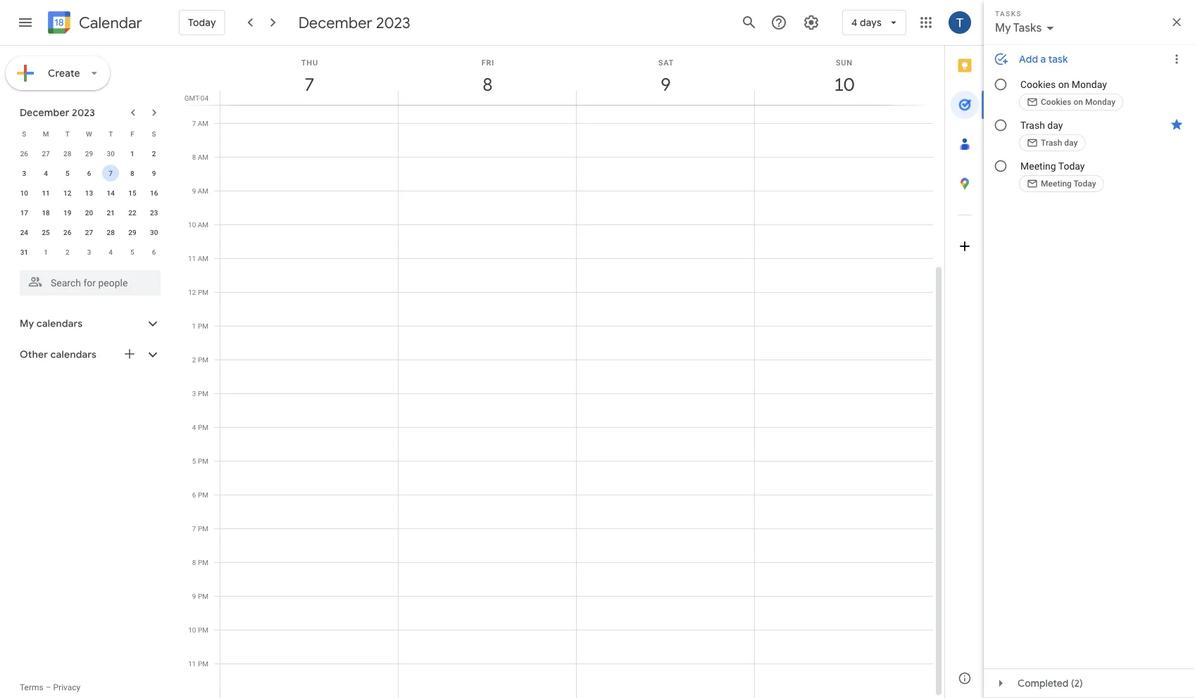 Task type: describe. For each thing, give the bounding box(es) containing it.
4 for 4 days
[[852, 16, 858, 29]]

17 element
[[16, 204, 33, 221]]

25 element
[[37, 224, 54, 241]]

28 for the 28 element
[[107, 228, 115, 237]]

settings menu image
[[803, 14, 820, 31]]

grid containing 7
[[180, 46, 945, 699]]

0 vertical spatial 5
[[65, 169, 69, 178]]

30 element
[[146, 224, 162, 241]]

tab list inside side panel section
[[945, 46, 985, 659]]

7 link
[[293, 68, 326, 101]]

pm for 11 pm
[[198, 660, 209, 669]]

8 for 8
[[130, 169, 134, 178]]

7 for 7
[[109, 169, 113, 178]]

thu
[[301, 58, 318, 67]]

row containing s
[[13, 124, 165, 144]]

2 for 2 pm
[[192, 356, 196, 364]]

0 horizontal spatial 3
[[22, 169, 26, 178]]

10 inside 10 column header
[[833, 73, 853, 96]]

0 horizontal spatial 6
[[87, 169, 91, 178]]

16
[[150, 189, 158, 197]]

9 link
[[650, 68, 682, 101]]

10 column header
[[754, 46, 933, 105]]

add other calendars image
[[123, 347, 137, 361]]

11 for 11 pm
[[188, 660, 196, 669]]

6 for 6 pm
[[192, 491, 196, 499]]

am for 8 am
[[198, 153, 209, 161]]

5 for 5 pm
[[192, 457, 196, 466]]

2 for january 2 element
[[65, 248, 69, 256]]

04
[[201, 94, 209, 102]]

november 30 element
[[102, 145, 119, 162]]

1 vertical spatial december 2023
[[20, 106, 95, 119]]

11 element
[[37, 185, 54, 201]]

29 for the 29 element
[[128, 228, 136, 237]]

5 pm
[[192, 457, 209, 466]]

14
[[107, 189, 115, 197]]

15 element
[[124, 185, 141, 201]]

side panel section
[[945, 46, 985, 699]]

–
[[46, 683, 51, 693]]

4 days button
[[842, 6, 907, 39]]

am for 10 am
[[198, 220, 209, 229]]

1 for 1 pm
[[192, 322, 196, 330]]

calendars for my calendars
[[37, 318, 83, 330]]

11 for 11 am
[[188, 254, 196, 263]]

11 pm
[[188, 660, 209, 669]]

main drawer image
[[17, 14, 34, 31]]

1 s from the left
[[22, 130, 26, 138]]

pm for 1 pm
[[198, 322, 209, 330]]

16 element
[[146, 185, 162, 201]]

22
[[128, 209, 136, 217]]

9 for 9 am
[[192, 187, 196, 195]]

9 pm
[[192, 592, 209, 601]]

10 for 10 pm
[[188, 626, 196, 635]]

row containing 31
[[13, 242, 165, 262]]

pm for 8 pm
[[198, 559, 209, 567]]

29 element
[[124, 224, 141, 241]]

15
[[128, 189, 136, 197]]

10 for 10 element
[[20, 189, 28, 197]]

january 2 element
[[59, 244, 76, 261]]

november 27 element
[[37, 145, 54, 162]]

am for 11 am
[[198, 254, 209, 263]]

other calendars
[[20, 349, 97, 361]]

26 for 26 'element'
[[63, 228, 71, 237]]

10 pm
[[188, 626, 209, 635]]

today
[[188, 16, 216, 29]]

pm for 2 pm
[[198, 356, 209, 364]]

29 for the november 29 "element"
[[85, 149, 93, 158]]

pm for 9 pm
[[198, 592, 209, 601]]

20 element
[[81, 204, 98, 221]]

23
[[150, 209, 158, 217]]

m
[[43, 130, 49, 138]]

12 for 12
[[63, 189, 71, 197]]

sun
[[836, 58, 853, 67]]

26 for november 26 'element'
[[20, 149, 28, 158]]

2 pm
[[192, 356, 209, 364]]

25
[[42, 228, 50, 237]]

1 vertical spatial 2023
[[72, 106, 95, 119]]

january 4 element
[[102, 244, 119, 261]]

december 2023 grid
[[13, 124, 165, 262]]

24
[[20, 228, 28, 237]]

fri 8
[[482, 58, 495, 96]]

Search for people text field
[[28, 271, 152, 296]]

f
[[130, 130, 134, 138]]

14 element
[[102, 185, 119, 201]]

11 am
[[188, 254, 209, 263]]

5 for january 5 element
[[130, 248, 134, 256]]

31
[[20, 248, 28, 256]]

30 for 'november 30' element
[[107, 149, 115, 158]]

pm for 12 pm
[[198, 288, 209, 297]]

am for 9 am
[[198, 187, 209, 195]]

31 element
[[16, 244, 33, 261]]

9 inside sat 9
[[660, 73, 670, 96]]

7 for 7 am
[[192, 119, 196, 128]]

12 element
[[59, 185, 76, 201]]

am for 7 am
[[198, 119, 209, 128]]

10 for 10 am
[[188, 220, 196, 229]]

1 vertical spatial december
[[20, 106, 69, 119]]

my
[[20, 318, 34, 330]]

pm for 10 pm
[[198, 626, 209, 635]]

calendar heading
[[76, 13, 142, 33]]

thu 7
[[301, 58, 318, 96]]

2 s from the left
[[152, 130, 156, 138]]

8 link
[[472, 68, 504, 101]]

0 vertical spatial december 2023
[[298, 13, 411, 32]]

8 pm
[[192, 559, 209, 567]]

2 t from the left
[[109, 130, 113, 138]]

7 inside thu 7
[[304, 73, 314, 96]]

20
[[85, 209, 93, 217]]

11 for 11
[[42, 189, 50, 197]]

4 up 11 element
[[44, 169, 48, 178]]

28 for november 28 element
[[63, 149, 71, 158]]

8 for 8 pm
[[192, 559, 196, 567]]

1 horizontal spatial 2
[[152, 149, 156, 158]]

fri
[[482, 58, 495, 67]]

4 for january 4 element
[[109, 248, 113, 256]]

row group containing 26
[[13, 144, 165, 262]]

23 element
[[146, 204, 162, 221]]

3 for "january 3" element
[[87, 248, 91, 256]]



Task type: vqa. For each thing, say whether or not it's contained in the screenshot.
first S
yes



Task type: locate. For each thing, give the bounding box(es) containing it.
9
[[660, 73, 670, 96], [152, 169, 156, 178], [192, 187, 196, 195], [192, 592, 196, 601]]

2 down 26 'element'
[[65, 248, 69, 256]]

29
[[85, 149, 93, 158], [128, 228, 136, 237]]

9 for 9
[[152, 169, 156, 178]]

11 up 18
[[42, 189, 50, 197]]

am up the 9 am
[[198, 153, 209, 161]]

row up 13 element
[[13, 163, 165, 183]]

5 am from the top
[[198, 254, 209, 263]]

2 down 1 pm
[[192, 356, 196, 364]]

pm
[[198, 288, 209, 297], [198, 322, 209, 330], [198, 356, 209, 364], [198, 390, 209, 398], [198, 423, 209, 432], [198, 457, 209, 466], [198, 491, 209, 499], [198, 525, 209, 533], [198, 559, 209, 567], [198, 592, 209, 601], [198, 626, 209, 635], [198, 660, 209, 669]]

2 vertical spatial 2
[[192, 356, 196, 364]]

0 vertical spatial calendars
[[37, 318, 83, 330]]

0 vertical spatial 29
[[85, 149, 93, 158]]

10 up 11 am
[[188, 220, 196, 229]]

1 inside grid
[[192, 322, 196, 330]]

26 down 19
[[63, 228, 71, 237]]

7 for 7 pm
[[192, 525, 196, 533]]

8 up 15 element
[[130, 169, 134, 178]]

3 inside grid
[[192, 390, 196, 398]]

november 28 element
[[59, 145, 76, 162]]

s
[[22, 130, 26, 138], [152, 130, 156, 138]]

5 down the 29 element
[[130, 248, 134, 256]]

0 vertical spatial 26
[[20, 149, 28, 158]]

t up 'november 30' element
[[109, 130, 113, 138]]

my calendars
[[20, 318, 83, 330]]

27 down m
[[42, 149, 50, 158]]

0 horizontal spatial 5
[[65, 169, 69, 178]]

0 horizontal spatial 12
[[63, 189, 71, 197]]

0 vertical spatial 30
[[107, 149, 115, 158]]

7 am
[[192, 119, 209, 128]]

1 horizontal spatial 29
[[128, 228, 136, 237]]

november 26 element
[[16, 145, 33, 162]]

3 down 27 element
[[87, 248, 91, 256]]

1 vertical spatial calendars
[[50, 349, 97, 361]]

privacy
[[53, 683, 81, 693]]

sat
[[658, 58, 674, 67]]

3 row from the top
[[13, 163, 165, 183]]

7 pm
[[192, 525, 209, 533]]

12 for 12 pm
[[188, 288, 196, 297]]

26
[[20, 149, 28, 158], [63, 228, 71, 237]]

9 down sat
[[660, 73, 670, 96]]

11 inside 11 element
[[42, 189, 50, 197]]

create
[[48, 67, 80, 80]]

0 horizontal spatial 28
[[63, 149, 71, 158]]

0 vertical spatial 2
[[152, 149, 156, 158]]

0 vertical spatial 11
[[42, 189, 50, 197]]

row group
[[13, 144, 165, 262]]

2023
[[376, 13, 411, 32], [72, 106, 95, 119]]

other
[[20, 349, 48, 361]]

0 vertical spatial 28
[[63, 149, 71, 158]]

s up november 26 'element'
[[22, 130, 26, 138]]

7 down 'november 30' element
[[109, 169, 113, 178]]

1 vertical spatial 28
[[107, 228, 115, 237]]

1 vertical spatial 5
[[130, 248, 134, 256]]

1 vertical spatial 2
[[65, 248, 69, 256]]

12 pm
[[188, 288, 209, 297]]

4 left days on the top right of page
[[852, 16, 858, 29]]

row containing 3
[[13, 163, 165, 183]]

row down 27 element
[[13, 242, 165, 262]]

28 right november 27 element
[[63, 149, 71, 158]]

2 pm from the top
[[198, 322, 209, 330]]

2
[[152, 149, 156, 158], [65, 248, 69, 256], [192, 356, 196, 364]]

1 pm from the top
[[198, 288, 209, 297]]

4 row from the top
[[13, 183, 165, 203]]

4 down 3 pm
[[192, 423, 196, 432]]

21
[[107, 209, 115, 217]]

10 am
[[188, 220, 209, 229]]

december 2023
[[298, 13, 411, 32], [20, 106, 95, 119]]

0 vertical spatial december
[[298, 13, 372, 32]]

13
[[85, 189, 93, 197]]

11 down the 10 pm at the left bottom
[[188, 660, 196, 669]]

1 horizontal spatial 1
[[130, 149, 134, 158]]

0 vertical spatial 12
[[63, 189, 71, 197]]

1 horizontal spatial 27
[[85, 228, 93, 237]]

8 up the 9 am
[[192, 153, 196, 161]]

1 vertical spatial 1
[[44, 248, 48, 256]]

6 pm
[[192, 491, 209, 499]]

november 29 element
[[81, 145, 98, 162]]

6 row from the top
[[13, 223, 165, 242]]

3 for 3 pm
[[192, 390, 196, 398]]

10
[[833, 73, 853, 96], [20, 189, 28, 197], [188, 220, 196, 229], [188, 626, 196, 635]]

december up m
[[20, 106, 69, 119]]

0 horizontal spatial december
[[20, 106, 69, 119]]

1 down f
[[130, 149, 134, 158]]

0 vertical spatial 27
[[42, 149, 50, 158]]

1 horizontal spatial 6
[[152, 248, 156, 256]]

17
[[20, 209, 28, 217]]

28
[[63, 149, 71, 158], [107, 228, 115, 237]]

10 up 17
[[20, 189, 28, 197]]

row containing 24
[[13, 223, 165, 242]]

3 pm from the top
[[198, 356, 209, 364]]

pm down the 10 pm at the left bottom
[[198, 660, 209, 669]]

7 row from the top
[[13, 242, 165, 262]]

12 inside row
[[63, 189, 71, 197]]

1 horizontal spatial 12
[[188, 288, 196, 297]]

pm up 3 pm
[[198, 356, 209, 364]]

9 for 9 pm
[[192, 592, 196, 601]]

1 down 12 pm
[[192, 322, 196, 330]]

5 inside january 5 element
[[130, 248, 134, 256]]

4
[[852, 16, 858, 29], [44, 169, 48, 178], [109, 248, 113, 256], [192, 423, 196, 432]]

0 horizontal spatial 2023
[[72, 106, 95, 119]]

2 vertical spatial 3
[[192, 390, 196, 398]]

0 vertical spatial 6
[[87, 169, 91, 178]]

8 column header
[[398, 46, 577, 105]]

8 am
[[192, 153, 209, 161]]

5
[[65, 169, 69, 178], [130, 248, 134, 256], [192, 457, 196, 466]]

terms
[[20, 683, 43, 693]]

calendars inside dropdown button
[[37, 318, 83, 330]]

pm up 1 pm
[[198, 288, 209, 297]]

1 t from the left
[[65, 130, 70, 138]]

6 down the 30 element
[[152, 248, 156, 256]]

december up thu
[[298, 13, 372, 32]]

27 for november 27 element
[[42, 149, 50, 158]]

28 down 21
[[107, 228, 115, 237]]

am down 8 am
[[198, 187, 209, 195]]

10 element
[[16, 185, 33, 201]]

other calendars button
[[3, 344, 175, 366]]

pm for 7 pm
[[198, 525, 209, 533]]

2 horizontal spatial 2
[[192, 356, 196, 364]]

4 for 4 pm
[[192, 423, 196, 432]]

13 element
[[81, 185, 98, 201]]

1 horizontal spatial s
[[152, 130, 156, 138]]

0 horizontal spatial 1
[[44, 248, 48, 256]]

t
[[65, 130, 70, 138], [109, 130, 113, 138]]

2 vertical spatial 1
[[192, 322, 196, 330]]

9 up 16 "element"
[[152, 169, 156, 178]]

1 horizontal spatial 26
[[63, 228, 71, 237]]

3 am from the top
[[198, 187, 209, 195]]

pm down 3 pm
[[198, 423, 209, 432]]

calendar
[[79, 13, 142, 33]]

2 am from the top
[[198, 153, 209, 161]]

gmt-04
[[184, 94, 209, 102]]

0 horizontal spatial 27
[[42, 149, 50, 158]]

10 pm from the top
[[198, 592, 209, 601]]

1 horizontal spatial 3
[[87, 248, 91, 256]]

0 vertical spatial 2023
[[376, 13, 411, 32]]

12 inside grid
[[188, 288, 196, 297]]

6 inside grid
[[192, 491, 196, 499]]

pm for 3 pm
[[198, 390, 209, 398]]

7 down gmt-
[[192, 119, 196, 128]]

8 down the 7 pm
[[192, 559, 196, 567]]

27
[[42, 149, 50, 158], [85, 228, 93, 237]]

8 inside row
[[130, 169, 134, 178]]

calendars up other calendars
[[37, 318, 83, 330]]

december 2023 up m
[[20, 106, 95, 119]]

27 for 27 element
[[85, 228, 93, 237]]

4 pm
[[192, 423, 209, 432]]

5 row from the top
[[13, 203, 165, 223]]

calendars inside dropdown button
[[50, 349, 97, 361]]

pm down 8 pm
[[198, 592, 209, 601]]

1
[[130, 149, 134, 158], [44, 248, 48, 256], [192, 322, 196, 330]]

8 pm from the top
[[198, 525, 209, 533]]

january 6 element
[[146, 244, 162, 261]]

1 horizontal spatial 5
[[130, 248, 134, 256]]

pm up '2 pm'
[[198, 322, 209, 330]]

30 down 23
[[150, 228, 158, 237]]

today button
[[179, 6, 225, 39]]

1 for january 1 element
[[44, 248, 48, 256]]

9 inside row
[[152, 169, 156, 178]]

7
[[304, 73, 314, 96], [192, 119, 196, 128], [109, 169, 113, 178], [192, 525, 196, 533]]

1 vertical spatial 11
[[188, 254, 196, 263]]

pm for 4 pm
[[198, 423, 209, 432]]

terms link
[[20, 683, 43, 693]]

am
[[198, 119, 209, 128], [198, 153, 209, 161], [198, 187, 209, 195], [198, 220, 209, 229], [198, 254, 209, 263]]

3 up 10 element
[[22, 169, 26, 178]]

10 up 11 pm
[[188, 626, 196, 635]]

privacy link
[[53, 683, 81, 693]]

calendars
[[37, 318, 83, 330], [50, 349, 97, 361]]

5 down 4 pm
[[192, 457, 196, 466]]

2 horizontal spatial 5
[[192, 457, 196, 466]]

am down the 9 am
[[198, 220, 209, 229]]

1 horizontal spatial t
[[109, 130, 113, 138]]

row up 20 "element" at the top left
[[13, 183, 165, 203]]

3
[[22, 169, 26, 178], [87, 248, 91, 256], [192, 390, 196, 398]]

6
[[87, 169, 91, 178], [152, 248, 156, 256], [192, 491, 196, 499]]

30
[[107, 149, 115, 158], [150, 228, 158, 237]]

tab list
[[945, 46, 985, 659]]

24 element
[[16, 224, 33, 241]]

8 down fri
[[482, 73, 492, 96]]

row up 27 element
[[13, 203, 165, 223]]

am down "04"
[[198, 119, 209, 128]]

0 horizontal spatial 29
[[85, 149, 93, 158]]

terms – privacy
[[20, 683, 81, 693]]

19
[[63, 209, 71, 217]]

7 inside cell
[[109, 169, 113, 178]]

4 pm from the top
[[198, 390, 209, 398]]

2 vertical spatial 11
[[188, 660, 196, 669]]

row
[[13, 124, 165, 144], [13, 144, 165, 163], [13, 163, 165, 183], [13, 183, 165, 203], [13, 203, 165, 223], [13, 223, 165, 242], [13, 242, 165, 262]]

0 vertical spatial 3
[[22, 169, 26, 178]]

4 down the 28 element
[[109, 248, 113, 256]]

18 element
[[37, 204, 54, 221]]

pm for 6 pm
[[198, 491, 209, 499]]

december 2023 up thu
[[298, 13, 411, 32]]

0 horizontal spatial 30
[[107, 149, 115, 158]]

12
[[63, 189, 71, 197], [188, 288, 196, 297]]

gmt-
[[184, 94, 201, 102]]

8 inside fri 8
[[482, 73, 492, 96]]

8 for 8 am
[[192, 153, 196, 161]]

12 up 19
[[63, 189, 71, 197]]

2 vertical spatial 5
[[192, 457, 196, 466]]

9 column header
[[576, 46, 755, 105]]

2 vertical spatial 6
[[192, 491, 196, 499]]

27 element
[[81, 224, 98, 241]]

pm for 5 pm
[[198, 457, 209, 466]]

26 left november 27 element
[[20, 149, 28, 158]]

grid
[[180, 46, 945, 699]]

28 element
[[102, 224, 119, 241]]

29 down 22
[[128, 228, 136, 237]]

29 inside "element"
[[85, 149, 93, 158]]

10 inside 10 element
[[20, 189, 28, 197]]

9 up the 10 pm at the left bottom
[[192, 592, 196, 601]]

am up 12 pm
[[198, 254, 209, 263]]

row containing 17
[[13, 203, 165, 223]]

30 up 7 cell
[[107, 149, 115, 158]]

s right f
[[152, 130, 156, 138]]

29 down 'w'
[[85, 149, 93, 158]]

my calendars button
[[3, 313, 175, 335]]

4 inside dropdown button
[[852, 16, 858, 29]]

pm down the 7 pm
[[198, 559, 209, 567]]

0 horizontal spatial s
[[22, 130, 26, 138]]

1 horizontal spatial 30
[[150, 228, 158, 237]]

january 1 element
[[37, 244, 54, 261]]

t up november 28 element
[[65, 130, 70, 138]]

w
[[86, 130, 92, 138]]

8
[[482, 73, 492, 96], [192, 153, 196, 161], [130, 169, 134, 178], [192, 559, 196, 567]]

1 vertical spatial 3
[[87, 248, 91, 256]]

11
[[42, 189, 50, 197], [188, 254, 196, 263], [188, 660, 196, 669]]

6 pm from the top
[[198, 457, 209, 466]]

pm down 4 pm
[[198, 457, 209, 466]]

days
[[860, 16, 882, 29]]

18
[[42, 209, 50, 217]]

7 up 8 pm
[[192, 525, 196, 533]]

calendars for other calendars
[[50, 349, 97, 361]]

pm up the 7 pm
[[198, 491, 209, 499]]

7 down thu
[[304, 73, 314, 96]]

1 horizontal spatial 28
[[107, 228, 115, 237]]

11 down 10 am
[[188, 254, 196, 263]]

11 pm from the top
[[198, 626, 209, 635]]

None search field
[[0, 265, 175, 296]]

22 element
[[124, 204, 141, 221]]

row up the november 29 "element"
[[13, 124, 165, 144]]

row down 'w'
[[13, 144, 165, 163]]

3 pm
[[192, 390, 209, 398]]

january 3 element
[[81, 244, 98, 261]]

0 horizontal spatial 26
[[20, 149, 28, 158]]

1 row from the top
[[13, 124, 165, 144]]

1 am from the top
[[198, 119, 209, 128]]

calendars down my calendars dropdown button
[[50, 349, 97, 361]]

1 vertical spatial 26
[[63, 228, 71, 237]]

december
[[298, 13, 372, 32], [20, 106, 69, 119]]

5 down november 28 element
[[65, 169, 69, 178]]

2 row from the top
[[13, 144, 165, 163]]

2 horizontal spatial 3
[[192, 390, 196, 398]]

6 up the 7 pm
[[192, 491, 196, 499]]

2 horizontal spatial 6
[[192, 491, 196, 499]]

january 5 element
[[124, 244, 141, 261]]

1 vertical spatial 6
[[152, 248, 156, 256]]

row containing 10
[[13, 183, 165, 203]]

calendar element
[[45, 8, 142, 39]]

6 down the november 29 "element"
[[87, 169, 91, 178]]

1 vertical spatial 12
[[188, 288, 196, 297]]

0 horizontal spatial december 2023
[[20, 106, 95, 119]]

2 up 16 "element"
[[152, 149, 156, 158]]

5 pm from the top
[[198, 423, 209, 432]]

7 cell
[[100, 163, 122, 183]]

0 horizontal spatial 2
[[65, 248, 69, 256]]

19 element
[[59, 204, 76, 221]]

sat 9
[[658, 58, 674, 96]]

7 pm from the top
[[198, 491, 209, 499]]

27 down the 20
[[85, 228, 93, 237]]

0 horizontal spatial t
[[65, 130, 70, 138]]

1 down 25 element
[[44, 248, 48, 256]]

3 down '2 pm'
[[192, 390, 196, 398]]

21 element
[[102, 204, 119, 221]]

pm down the 9 pm
[[198, 626, 209, 635]]

row up "january 3" element
[[13, 223, 165, 242]]

4 am from the top
[[198, 220, 209, 229]]

1 horizontal spatial 2023
[[376, 13, 411, 32]]

1 vertical spatial 30
[[150, 228, 158, 237]]

7 column header
[[220, 46, 399, 105]]

row containing 26
[[13, 144, 165, 163]]

sun 10
[[833, 58, 853, 96]]

12 down 11 am
[[188, 288, 196, 297]]

1 horizontal spatial december
[[298, 13, 372, 32]]

12 pm from the top
[[198, 660, 209, 669]]

9 up 10 am
[[192, 187, 196, 195]]

26 element
[[59, 224, 76, 241]]

4 inside grid
[[192, 423, 196, 432]]

1 horizontal spatial december 2023
[[298, 13, 411, 32]]

pm down '2 pm'
[[198, 390, 209, 398]]

6 for january 6 element
[[152, 248, 156, 256]]

0 vertical spatial 1
[[130, 149, 134, 158]]

30 for the 30 element
[[150, 228, 158, 237]]

1 pm
[[192, 322, 209, 330]]

9 pm from the top
[[198, 559, 209, 567]]

9 am
[[192, 187, 209, 195]]

create button
[[6, 56, 110, 90]]

2 horizontal spatial 1
[[192, 322, 196, 330]]

10 link
[[828, 68, 860, 101]]

1 vertical spatial 29
[[128, 228, 136, 237]]

pm up 8 pm
[[198, 525, 209, 533]]

4 days
[[852, 16, 882, 29]]

10 down sun
[[833, 73, 853, 96]]

1 vertical spatial 27
[[85, 228, 93, 237]]



